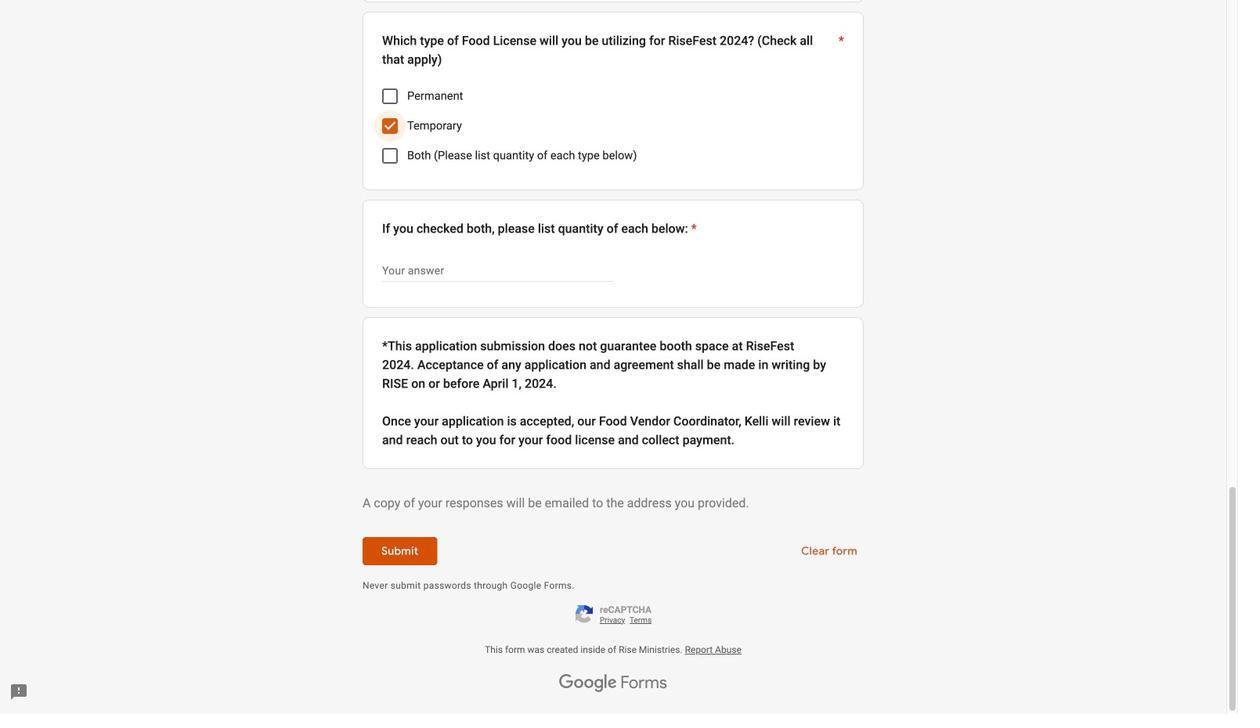 Task type: locate. For each thing, give the bounding box(es) containing it.
google image
[[559, 674, 617, 693]]

0 vertical spatial heading
[[382, 31, 844, 69]]

1 vertical spatial required question element
[[688, 219, 697, 238]]

1 horizontal spatial required question element
[[836, 31, 844, 69]]

0 vertical spatial required question element
[[836, 31, 844, 69]]

required question element for 2nd heading from the bottom
[[688, 219, 697, 238]]

None text field
[[382, 262, 613, 280]]

list
[[363, 0, 864, 469], [382, 81, 844, 171]]

0 horizontal spatial required question element
[[688, 219, 697, 238]]

both (please list quantity of each type below) image
[[384, 150, 396, 162]]

1 heading from the top
[[382, 31, 844, 69]]

list item
[[363, 317, 864, 469]]

heading
[[382, 31, 844, 69], [382, 219, 697, 238], [382, 337, 844, 450]]

Temporary checkbox
[[382, 118, 398, 134]]

1 vertical spatial heading
[[382, 219, 697, 238]]

required question element
[[836, 31, 844, 69], [688, 219, 697, 238]]

required question element for third heading from the bottom
[[836, 31, 844, 69]]

2 vertical spatial heading
[[382, 337, 844, 450]]



Task type: vqa. For each thing, say whether or not it's contained in the screenshot.
Highlight color icon
no



Task type: describe. For each thing, give the bounding box(es) containing it.
report a problem to google image
[[9, 683, 28, 702]]

Both (Please list quantity of each type below) checkbox
[[382, 148, 398, 164]]

Permanent checkbox
[[382, 88, 398, 104]]

2 heading from the top
[[382, 219, 697, 238]]

permanent image
[[384, 90, 396, 103]]

temporary image
[[382, 118, 398, 134]]

3 heading from the top
[[382, 337, 844, 450]]



